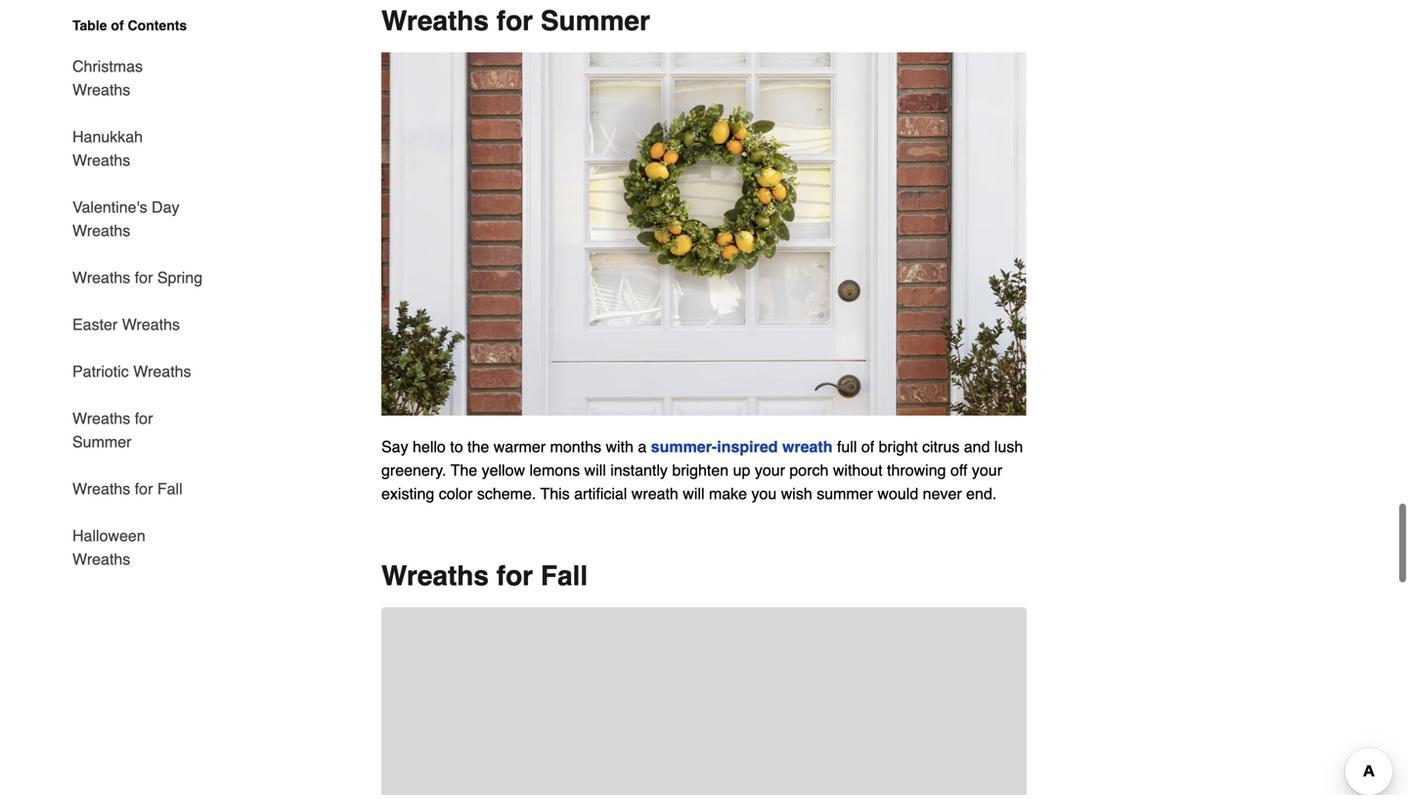 Task type: locate. For each thing, give the bounding box(es) containing it.
will down the brighten
[[683, 485, 705, 503]]

wreaths
[[382, 5, 489, 37], [72, 81, 130, 99], [72, 151, 130, 169], [72, 222, 130, 240], [72, 269, 130, 287], [122, 316, 180, 334], [133, 362, 191, 381], [72, 409, 130, 428], [72, 480, 130, 498], [72, 550, 130, 568], [382, 560, 489, 592]]

1 horizontal spatial will
[[683, 485, 705, 503]]

your up you
[[755, 461, 786, 479]]

christmas wreaths
[[72, 57, 143, 99]]

wish
[[781, 485, 813, 503]]

easter
[[72, 316, 118, 334]]

fall down this
[[541, 560, 588, 592]]

1 vertical spatial wreaths for fall
[[382, 560, 588, 592]]

of
[[111, 18, 124, 33], [862, 438, 875, 456]]

for
[[497, 5, 533, 37], [135, 269, 153, 287], [135, 409, 153, 428], [135, 480, 153, 498], [497, 560, 533, 592]]

wreaths inside christmas wreaths
[[72, 81, 130, 99]]

0 vertical spatial will
[[585, 461, 606, 479]]

wreath down instantly
[[632, 485, 679, 503]]

1 vertical spatial wreath
[[632, 485, 679, 503]]

0 horizontal spatial of
[[111, 18, 124, 33]]

of right table
[[111, 18, 124, 33]]

patriotic
[[72, 362, 129, 381]]

and
[[964, 438, 991, 456]]

citrus
[[923, 438, 960, 456]]

summer
[[541, 5, 651, 37], [72, 433, 132, 451]]

lush
[[995, 438, 1024, 456]]

wreath inside the full of bright citrus and lush greenery. the yellow lemons will instantly brighten up your porch without throwing off your existing color scheme. this artificial wreath will make you wish summer would never end.
[[632, 485, 679, 503]]

your
[[755, 461, 786, 479], [972, 461, 1003, 479]]

say hello to the warmer months with a summer-inspired wreath
[[382, 438, 833, 456]]

0 vertical spatial wreaths for fall
[[72, 480, 183, 498]]

summer-inspired wreath link
[[651, 438, 833, 456]]

fall up halloween wreaths link
[[157, 480, 183, 498]]

valentine's day wreaths link
[[72, 184, 203, 254]]

0 vertical spatial wreath
[[783, 438, 833, 456]]

1 vertical spatial of
[[862, 438, 875, 456]]

you
[[752, 485, 777, 503]]

for inside "link"
[[135, 269, 153, 287]]

yellow
[[482, 461, 525, 479]]

0 horizontal spatial wreaths for summer
[[72, 409, 153, 451]]

throwing
[[887, 461, 947, 479]]

0 horizontal spatial fall
[[157, 480, 183, 498]]

months
[[550, 438, 602, 456]]

wreath up the porch
[[783, 438, 833, 456]]

say
[[382, 438, 409, 456]]

easter wreaths link
[[72, 301, 180, 348]]

fall
[[157, 480, 183, 498], [541, 560, 588, 592]]

of right full
[[862, 438, 875, 456]]

greenery.
[[382, 461, 447, 479]]

1 horizontal spatial your
[[972, 461, 1003, 479]]

wreaths for summer
[[382, 5, 651, 37], [72, 409, 153, 451]]

full
[[837, 438, 857, 456]]

1 vertical spatial will
[[683, 485, 705, 503]]

will up artificial
[[585, 461, 606, 479]]

up
[[733, 461, 751, 479]]

inspired
[[717, 438, 778, 456]]

0 vertical spatial fall
[[157, 480, 183, 498]]

day
[[152, 198, 180, 216]]

0 horizontal spatial your
[[755, 461, 786, 479]]

for for the wreaths for fall link
[[135, 480, 153, 498]]

1 horizontal spatial of
[[862, 438, 875, 456]]

0 horizontal spatial summer
[[72, 433, 132, 451]]

the
[[451, 461, 478, 479]]

of inside the full of bright citrus and lush greenery. the yellow lemons will instantly brighten up your porch without throwing off your existing color scheme. this artificial wreath will make you wish summer would never end.
[[862, 438, 875, 456]]

hanukkah
[[72, 128, 143, 146]]

halloween wreaths
[[72, 527, 145, 568]]

will
[[585, 461, 606, 479], [683, 485, 705, 503]]

hanukkah wreaths
[[72, 128, 143, 169]]

your up end.
[[972, 461, 1003, 479]]

0 horizontal spatial wreath
[[632, 485, 679, 503]]

1 vertical spatial wreaths for summer
[[72, 409, 153, 451]]

1 vertical spatial summer
[[72, 433, 132, 451]]

wreaths for fall up halloween
[[72, 480, 183, 498]]

summer-
[[651, 438, 717, 456]]

wreaths for fall
[[72, 480, 183, 498], [382, 560, 588, 592]]

1 horizontal spatial wreaths for summer
[[382, 5, 651, 37]]

lemons
[[530, 461, 580, 479]]

wreath
[[783, 438, 833, 456], [632, 485, 679, 503]]

wreaths for spring
[[72, 269, 203, 287]]

1 horizontal spatial fall
[[541, 560, 588, 592]]

1 your from the left
[[755, 461, 786, 479]]

0 vertical spatial summer
[[541, 5, 651, 37]]

table
[[72, 18, 107, 33]]

summer inside "table of contents" element
[[72, 433, 132, 451]]

wreaths for fall down scheme. on the bottom left
[[382, 560, 588, 592]]

a
[[638, 438, 647, 456]]

color
[[439, 485, 473, 503]]

end.
[[967, 485, 997, 503]]

0 horizontal spatial wreaths for fall
[[72, 480, 183, 498]]

artificial
[[574, 485, 627, 503]]

to
[[450, 438, 463, 456]]

for for wreaths for spring "link"
[[135, 269, 153, 287]]

wreath with faux lemons, limes and greenery hanging on the white front door of a brick house. image
[[382, 52, 1027, 416]]

0 vertical spatial of
[[111, 18, 124, 33]]

valentine's
[[72, 198, 147, 216]]



Task type: describe. For each thing, give the bounding box(es) containing it.
existing
[[382, 485, 435, 503]]

wreaths for summer inside "table of contents" element
[[72, 409, 153, 451]]

fall inside "table of contents" element
[[157, 480, 183, 498]]

instantly
[[611, 461, 668, 479]]

0 horizontal spatial will
[[585, 461, 606, 479]]

1 horizontal spatial summer
[[541, 5, 651, 37]]

wreaths inside halloween wreaths
[[72, 550, 130, 568]]

christmas wreaths link
[[72, 43, 203, 113]]

summer
[[817, 485, 874, 503]]

0 vertical spatial wreaths for summer
[[382, 5, 651, 37]]

would
[[878, 485, 919, 503]]

wreaths for spring link
[[72, 254, 203, 301]]

halloween wreaths link
[[72, 513, 203, 571]]

spring
[[157, 269, 203, 287]]

1 horizontal spatial wreath
[[783, 438, 833, 456]]

bright
[[879, 438, 918, 456]]

2 your from the left
[[972, 461, 1003, 479]]

wreaths for fall inside "table of contents" element
[[72, 480, 183, 498]]

wreaths inside hanukkah wreaths
[[72, 151, 130, 169]]

patriotic wreaths link
[[72, 348, 191, 395]]

porch
[[790, 461, 829, 479]]

of for full
[[862, 438, 875, 456]]

easter wreaths
[[72, 316, 180, 334]]

off
[[951, 461, 968, 479]]

hello
[[413, 438, 446, 456]]

hanukkah wreaths link
[[72, 113, 203, 184]]

wreath with fall leaves and faux pumpkins hanging on the mantle over a fireplace in a living room. image
[[382, 607, 1027, 795]]

table of contents element
[[57, 16, 203, 571]]

the
[[468, 438, 489, 456]]

wreaths for summer link
[[72, 395, 203, 466]]

christmas
[[72, 57, 143, 75]]

valentine's day wreaths
[[72, 198, 180, 240]]

never
[[923, 485, 962, 503]]

scheme.
[[477, 485, 536, 503]]

wreaths inside "link"
[[72, 269, 130, 287]]

1 vertical spatial fall
[[541, 560, 588, 592]]

this
[[541, 485, 570, 503]]

warmer
[[494, 438, 546, 456]]

patriotic wreaths
[[72, 362, 191, 381]]

without
[[833, 461, 883, 479]]

contents
[[128, 18, 187, 33]]

make
[[709, 485, 748, 503]]

wreaths for fall link
[[72, 466, 183, 513]]

with
[[606, 438, 634, 456]]

for for wreaths for summer link at the left
[[135, 409, 153, 428]]

full of bright citrus and lush greenery. the yellow lemons will instantly brighten up your porch without throwing off your existing color scheme. this artificial wreath will make you wish summer would never end.
[[382, 438, 1024, 503]]

halloween
[[72, 527, 145, 545]]

1 horizontal spatial wreaths for fall
[[382, 560, 588, 592]]

of for table
[[111, 18, 124, 33]]

table of contents
[[72, 18, 187, 33]]

wreaths inside valentine's day wreaths
[[72, 222, 130, 240]]

brighten
[[672, 461, 729, 479]]



Task type: vqa. For each thing, say whether or not it's contained in the screenshot.
the Pet within the Pet Toys & Treats "link"
no



